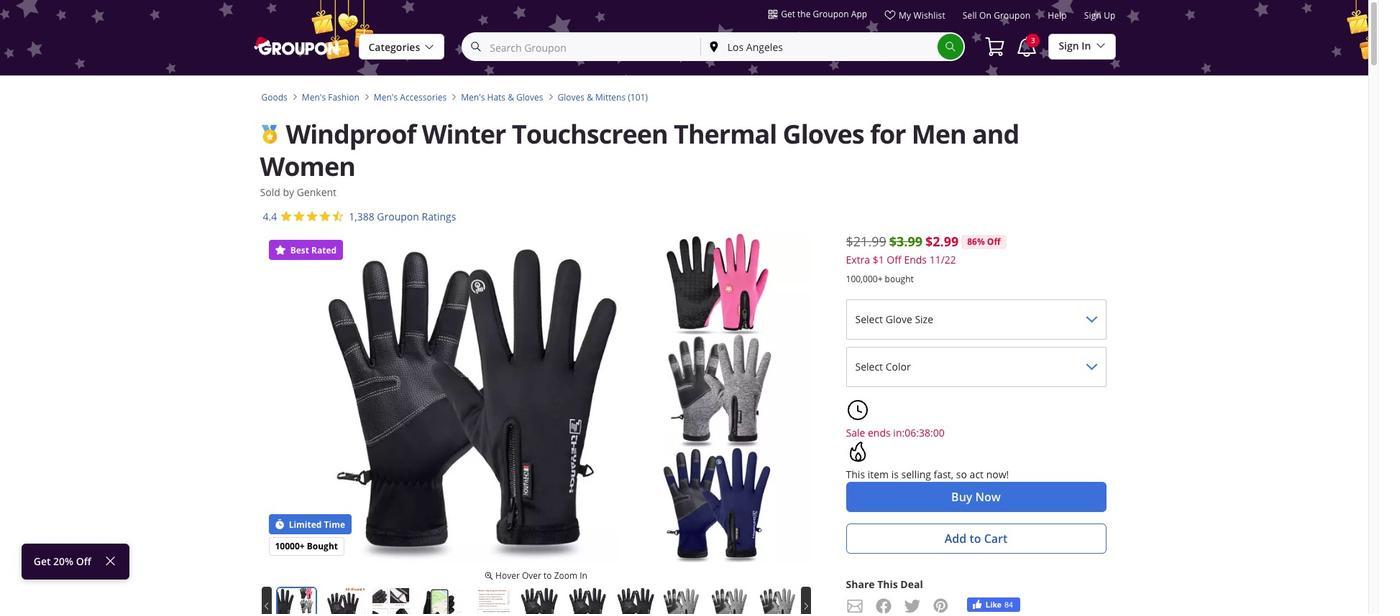 Task type: locate. For each thing, give the bounding box(es) containing it.
0 vertical spatial this
[[846, 468, 865, 482]]

&
[[508, 91, 514, 103], [587, 91, 593, 103]]

groupon right 1,388
[[377, 210, 419, 223]]

in down sign up "link"
[[1082, 39, 1091, 52]]

thumbnail 9 option
[[661, 587, 702, 615]]

3 button
[[1014, 34, 1040, 60]]

in right zoom
[[580, 570, 587, 582]]

& inside gloves & mittens (101) link
[[587, 91, 593, 103]]

men's for men's accessories
[[374, 91, 398, 103]]

image 10: windproof winter touchscreen thermal gloves for men and women image
[[709, 587, 750, 615]]

buy
[[951, 490, 972, 505]]

to right over
[[544, 570, 552, 582]]

0 horizontal spatial sign
[[1059, 39, 1079, 52]]

86%
[[967, 236, 985, 248]]

sign inside "link"
[[1084, 9, 1102, 21]]

0 horizontal spatial off
[[76, 555, 91, 569]]

image 1: windproof winter touchscreen thermal gloves for men and women ,selected image
[[276, 587, 317, 615]]

1 & from the left
[[508, 91, 514, 103]]

men's left accessories
[[374, 91, 398, 103]]

genkent
[[297, 186, 337, 199]]

0 vertical spatial in
[[1082, 39, 1091, 52]]

my wishlist
[[899, 9, 945, 21]]

to inside button
[[970, 531, 981, 547]]

this left item
[[846, 468, 865, 482]]

0 vertical spatial off
[[987, 236, 1001, 248]]

86% off
[[967, 236, 1001, 248]]

list box
[[276, 587, 847, 615]]

share with email. image
[[846, 598, 863, 615]]

help link
[[1048, 9, 1067, 27]]

3 unread items element
[[1026, 34, 1040, 47]]

2 men's from the left
[[374, 91, 398, 103]]

image 2: windproof winter touchscreen thermal gloves for men and women image
[[324, 587, 365, 615]]

get inside button
[[781, 8, 795, 19]]

0 horizontal spatial this
[[846, 468, 865, 482]]

thermal
[[674, 116, 777, 152]]

sell on groupon link
[[963, 9, 1031, 27]]

0 vertical spatial to
[[970, 531, 981, 547]]

off right '20%'
[[76, 555, 91, 569]]

1 horizontal spatial to
[[970, 531, 981, 547]]

cart
[[984, 531, 1008, 547]]

gloves right hats
[[516, 91, 543, 103]]

top rated deal icon image
[[260, 125, 279, 144]]

0 horizontal spatial men's
[[302, 91, 326, 103]]

off right 86%
[[987, 236, 1001, 248]]

2 horizontal spatial men's
[[461, 91, 485, 103]]

1 horizontal spatial groupon
[[813, 8, 849, 19]]

and
[[972, 116, 1019, 152]]

0 horizontal spatial &
[[508, 91, 514, 103]]

act
[[970, 468, 984, 482]]

0 horizontal spatial in
[[580, 570, 587, 582]]

1 horizontal spatial off
[[887, 253, 902, 267]]

1 vertical spatial sign
[[1059, 39, 1079, 52]]

in inside button
[[1082, 39, 1091, 52]]

this up share with facebook. icon
[[877, 578, 898, 592]]

help
[[1048, 9, 1067, 21]]

thumbnail 7 option
[[565, 587, 606, 615]]

sold
[[260, 186, 280, 199]]

sign inside button
[[1059, 39, 1079, 52]]

1 horizontal spatial in
[[1082, 39, 1091, 52]]

sale ends in: 06:38:00
[[846, 426, 945, 440]]

sign
[[1084, 9, 1102, 21], [1059, 39, 1079, 52]]

(101)
[[628, 91, 648, 103]]

share this deal
[[846, 578, 923, 592]]

my
[[899, 9, 911, 21]]

sign up
[[1084, 9, 1116, 21]]

gloves
[[516, 91, 543, 103], [558, 91, 585, 103], [783, 116, 864, 152]]

get the groupon app
[[781, 8, 867, 19]]

get left '20%'
[[34, 555, 51, 569]]

off right the '$1'
[[887, 253, 902, 267]]

men's left fashion
[[302, 91, 326, 103]]

1 vertical spatial in
[[580, 570, 587, 582]]

1 vertical spatial this
[[877, 578, 898, 592]]

by
[[283, 186, 294, 199]]

1 men's from the left
[[302, 91, 326, 103]]

get left the
[[781, 8, 795, 19]]

sale
[[846, 426, 865, 440]]

men
[[912, 116, 966, 152]]

1 horizontal spatial sign
[[1084, 9, 1102, 21]]

2 horizontal spatial gloves
[[783, 116, 864, 152]]

0 vertical spatial sign
[[1084, 9, 1102, 21]]

& right hats
[[508, 91, 514, 103]]

100,000+
[[846, 273, 883, 285]]

image 7: windproof winter touchscreen thermal gloves for men and women image
[[565, 587, 606, 615]]

0 horizontal spatial to
[[544, 570, 552, 582]]

11/22
[[929, 253, 956, 267]]

up
[[1104, 9, 1116, 21]]

sign for sign in
[[1059, 39, 1079, 52]]

image 12: windproof winter touchscreen thermal gloves for men and women image
[[806, 587, 847, 615]]

gloves left for
[[783, 116, 864, 152]]

thumbnail 5 option
[[468, 587, 509, 615]]

ratings
[[422, 210, 456, 223]]

this
[[846, 468, 865, 482], [877, 578, 898, 592]]

1 vertical spatial to
[[544, 570, 552, 582]]

off
[[987, 236, 1001, 248], [887, 253, 902, 267], [76, 555, 91, 569]]

men's
[[302, 91, 326, 103], [374, 91, 398, 103], [461, 91, 485, 103]]

sign for sign up
[[1084, 9, 1102, 21]]

gloves & mittens (101) link
[[558, 91, 648, 104]]

sign left up
[[1084, 9, 1102, 21]]

men's left hats
[[461, 91, 485, 103]]

men's accessories
[[374, 91, 447, 103]]

& left mittens on the top left of page
[[587, 91, 593, 103]]

get
[[781, 8, 795, 19], [34, 555, 51, 569]]

20%
[[53, 555, 73, 569]]

1 horizontal spatial men's
[[374, 91, 398, 103]]

thumbnail 6 option
[[517, 587, 558, 615]]

Los Angeles search field
[[701, 34, 938, 60]]

2 & from the left
[[587, 91, 593, 103]]

off for extra $1 off ends 11/22
[[887, 253, 902, 267]]

image 3: windproof winter touchscreen thermal gloves for men and women image
[[372, 587, 413, 615]]

2 horizontal spatial groupon
[[994, 9, 1031, 21]]

in
[[1082, 39, 1091, 52], [580, 570, 587, 582]]

add to cart button
[[846, 524, 1106, 554]]

1 vertical spatial get
[[34, 555, 51, 569]]

2 vertical spatial off
[[76, 555, 91, 569]]

Search Groupon search field
[[462, 32, 965, 61], [463, 34, 700, 60]]

1 horizontal spatial this
[[877, 578, 898, 592]]

sign down 'help' link
[[1059, 39, 1079, 52]]

gloves left mittens on the top left of page
[[558, 91, 585, 103]]

thumbnail 1 option
[[276, 587, 317, 615]]

to right add
[[970, 531, 981, 547]]

1 vertical spatial off
[[887, 253, 902, 267]]

groupon right the
[[813, 8, 849, 19]]

1 horizontal spatial get
[[781, 8, 795, 19]]

10000+ bought
[[275, 541, 338, 553]]

gloves inside the windproof winter touchscreen thermal gloves for men and women
[[783, 116, 864, 152]]

2 horizontal spatial off
[[987, 236, 1001, 248]]

groupon inside get the groupon app button
[[813, 8, 849, 19]]

thumbnail 10 option
[[709, 587, 750, 615]]

0 vertical spatial get
[[781, 8, 795, 19]]

sold by genkent
[[260, 186, 337, 199]]

hover over to zoom in
[[495, 570, 587, 582]]

image 5: windproof winter touchscreen thermal gloves for men and women image
[[468, 587, 509, 615]]

groupon right on
[[994, 9, 1031, 21]]

groupon inside "sell on groupon" link
[[994, 9, 1031, 21]]

share
[[846, 578, 875, 592]]

my wishlist link
[[885, 9, 945, 27]]

1 horizontal spatial &
[[587, 91, 593, 103]]

sign up link
[[1084, 9, 1116, 27]]

limited time
[[287, 519, 345, 531]]

men's hats & gloves link
[[461, 91, 543, 104]]

share with twitter. image
[[904, 598, 921, 615]]

categories button
[[358, 34, 445, 60]]

hover
[[495, 570, 520, 582]]

this item is selling fast, so act now!
[[846, 468, 1009, 482]]

get the groupon app button
[[768, 7, 867, 20]]

0 horizontal spatial get
[[34, 555, 51, 569]]

& inside men's hats & gloves link
[[508, 91, 514, 103]]

3 men's from the left
[[461, 91, 485, 103]]



Task type: vqa. For each thing, say whether or not it's contained in the screenshot.
1st tab
no



Task type: describe. For each thing, give the bounding box(es) containing it.
get 20% off
[[34, 555, 91, 569]]

sign in button
[[1049, 33, 1116, 60]]

groupon for the
[[813, 8, 849, 19]]

windproof
[[286, 116, 416, 152]]

1 horizontal spatial gloves
[[558, 91, 585, 103]]

06:38:00
[[905, 426, 945, 440]]

goods link
[[261, 91, 287, 104]]

men's fashion
[[302, 91, 359, 103]]

selling
[[901, 468, 931, 482]]

fashion
[[328, 91, 359, 103]]

$2.99
[[925, 233, 959, 251]]

zoom
[[554, 570, 578, 582]]

add to cart
[[945, 531, 1008, 547]]

get for get the groupon app
[[781, 8, 795, 19]]

categories
[[369, 40, 420, 54]]

goods
[[261, 91, 287, 103]]

men's for men's fashion
[[302, 91, 326, 103]]

now
[[975, 490, 1001, 505]]

1,388
[[349, 210, 374, 223]]

limited
[[289, 519, 322, 531]]

image 6: windproof winter touchscreen thermal gloves for men and women image
[[517, 587, 558, 615]]

on
[[979, 9, 992, 21]]

image 8: windproof winter touchscreen thermal gloves for men and women image
[[613, 587, 654, 615]]

image 9: windproof winter touchscreen thermal gloves for men and women image
[[661, 587, 702, 615]]

thumbnail 11 option
[[758, 587, 799, 615]]

deal
[[900, 578, 923, 592]]

the
[[797, 8, 811, 19]]

men's for men's hats & gloves
[[461, 91, 485, 103]]

thumbnail 2 option
[[324, 587, 365, 615]]

100,000+ bought
[[846, 273, 914, 285]]

off for get 20% off
[[76, 555, 91, 569]]

bought
[[885, 273, 914, 285]]

image 4: windproof winter touchscreen thermal gloves for men and women image
[[420, 587, 461, 615]]

over
[[522, 570, 541, 582]]

10000+
[[275, 541, 305, 553]]

windproof winter touchscreen thermal gloves for men and women
[[260, 116, 1019, 184]]

$21.99
[[846, 233, 886, 250]]

fast,
[[934, 468, 954, 482]]

winter
[[422, 116, 506, 152]]

men's hats & gloves
[[461, 91, 543, 103]]

ends
[[868, 426, 891, 440]]

in:
[[893, 426, 905, 440]]

search element
[[938, 34, 964, 60]]

buy now
[[951, 490, 1001, 505]]

time
[[324, 519, 345, 531]]

share with facebook. image
[[875, 598, 892, 615]]

sell
[[963, 9, 977, 21]]

gloves & mittens (101)
[[558, 91, 648, 103]]

3
[[1031, 36, 1035, 45]]

image 11: windproof winter touchscreen thermal gloves for men and women image
[[758, 587, 799, 615]]

$1
[[873, 253, 884, 267]]

groupon image
[[253, 36, 341, 56]]

hats
[[487, 91, 506, 103]]

accessories
[[400, 91, 447, 103]]

0 horizontal spatial gloves
[[516, 91, 543, 103]]

pin it with pinterest. image
[[932, 598, 950, 615]]

search image
[[945, 41, 957, 52]]

mittens
[[595, 91, 626, 103]]

sign in
[[1059, 39, 1091, 52]]

thumbnail 8 option
[[613, 587, 654, 615]]

extra $1 off ends 11/22
[[846, 253, 956, 267]]

thumbnail 3 option
[[372, 587, 413, 615]]

thumbnail 4 option
[[420, 587, 461, 615]]

ends
[[904, 253, 927, 267]]

rated
[[311, 244, 337, 257]]

men's accessories link
[[374, 91, 447, 104]]

best
[[290, 244, 309, 257]]

wishlist
[[914, 9, 945, 21]]

women
[[260, 149, 355, 184]]

sell on groupon
[[963, 9, 1031, 21]]

for
[[870, 116, 906, 152]]

3 button
[[1016, 34, 1040, 60]]

best rated
[[288, 244, 337, 257]]

touchscreen
[[512, 116, 668, 152]]

now!
[[986, 468, 1009, 482]]

so
[[956, 468, 967, 482]]

men's fashion link
[[302, 91, 359, 104]]

groupon for on
[[994, 9, 1031, 21]]

extra
[[846, 253, 870, 267]]

0 horizontal spatial groupon
[[377, 210, 419, 223]]

$3.99
[[889, 233, 923, 251]]

buy now button
[[846, 482, 1106, 513]]

1,388 groupon ratings
[[349, 210, 456, 223]]

is
[[891, 468, 899, 482]]

app
[[851, 8, 867, 19]]

item
[[868, 468, 889, 482]]

add
[[945, 531, 967, 547]]

4.4
[[263, 210, 277, 223]]

get for get 20% off
[[34, 555, 51, 569]]

bought
[[307, 541, 338, 553]]

$21.99 $3.99
[[846, 233, 923, 251]]



